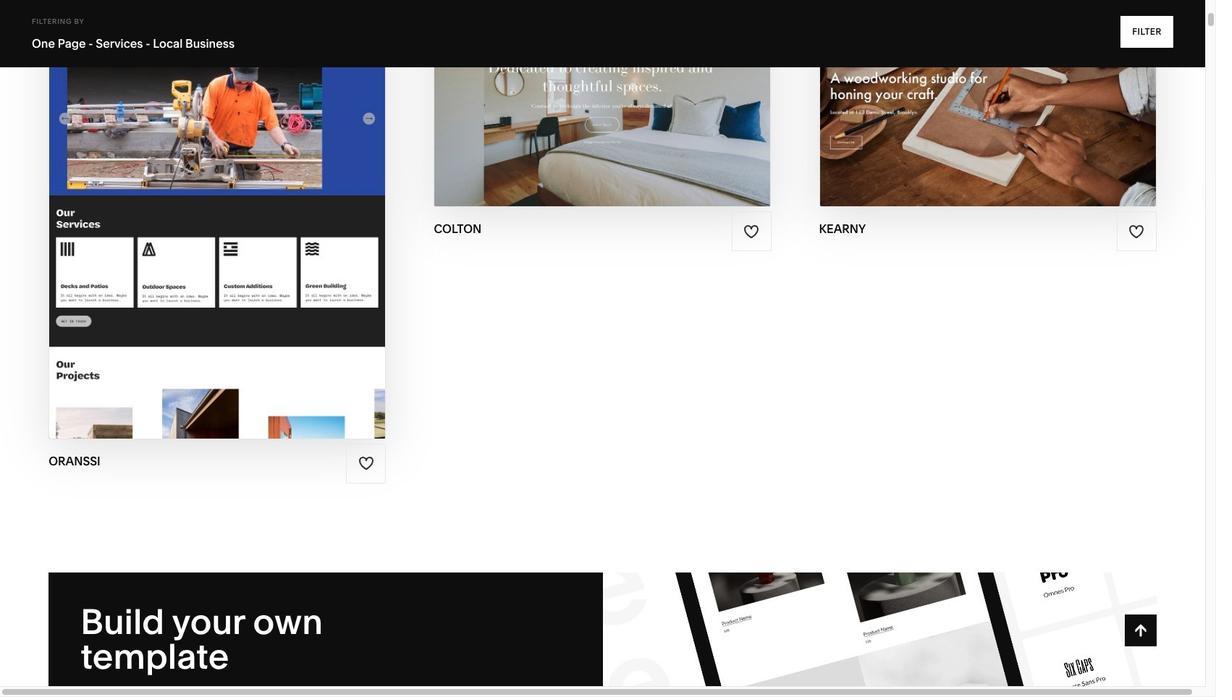Task type: describe. For each thing, give the bounding box(es) containing it.
oranssi image
[[49, 0, 386, 439]]

add oranssi to your favorites list image
[[358, 456, 374, 472]]

colton image
[[435, 0, 771, 207]]

preview of building your own template image
[[603, 573, 1157, 698]]

add colton to your favorites list image
[[744, 224, 760, 240]]



Task type: vqa. For each thing, say whether or not it's contained in the screenshot.
Add Kearny to your favorites list 'Image'
yes



Task type: locate. For each thing, give the bounding box(es) containing it.
add kearny to your favorites list image
[[1129, 224, 1145, 240]]

kearny image
[[820, 0, 1157, 207]]

back to top image
[[1133, 623, 1149, 639]]



